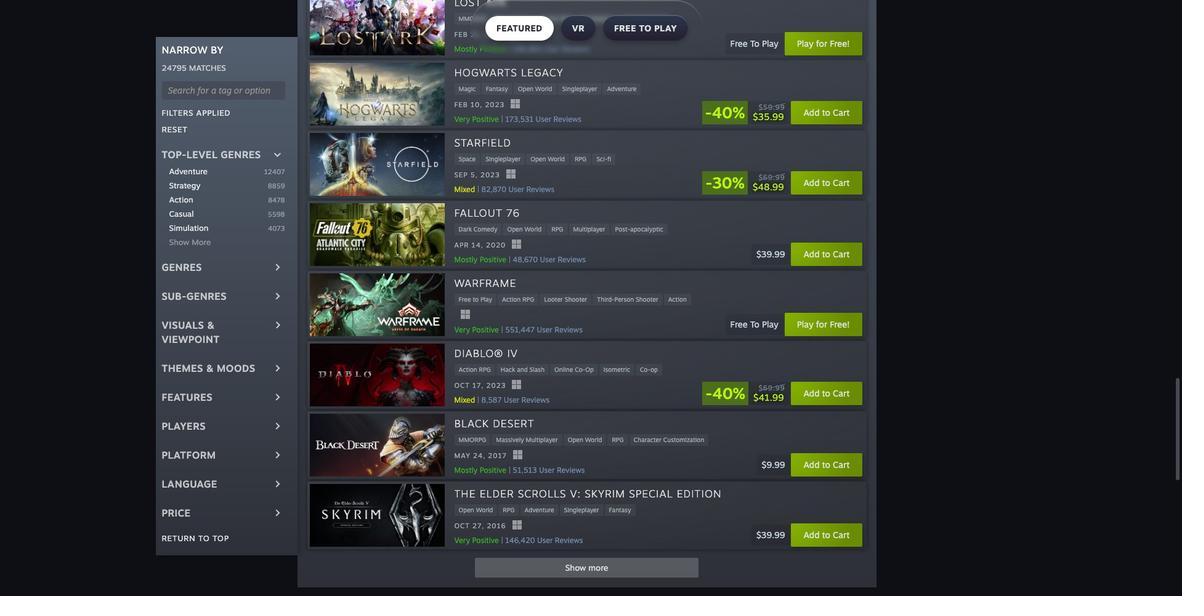 Task type: vqa. For each thing, say whether or not it's contained in the screenshot.
level
yes



Task type: locate. For each thing, give the bounding box(es) containing it.
user for 196,983
[[544, 44, 560, 54]]

action link right third-person shooter link
[[664, 294, 691, 305]]

0 vertical spatial free to play
[[730, 38, 779, 49]]

mmorpg up 11,
[[459, 15, 486, 22]]

& for visuals
[[207, 319, 215, 331]]

0 vertical spatial -
[[705, 103, 712, 122]]

warframe link
[[454, 276, 516, 291]]

2 vertical spatial 2023
[[486, 382, 506, 390]]

& inside visuals & viewpoint
[[207, 319, 215, 331]]

reviews for | 196,983 user reviews
[[562, 44, 590, 54]]

0 vertical spatial multiplayer link
[[577, 13, 618, 25]]

add for iv
[[804, 388, 820, 399]]

| left 173,531
[[501, 115, 503, 124]]

0 vertical spatial hack and slash
[[624, 15, 667, 22]]

2 play for free! from the top
[[797, 319, 850, 330]]

1 shooter from the left
[[565, 296, 587, 303]]

1 mmorpg from the top
[[459, 15, 486, 22]]

sci-
[[596, 155, 607, 163]]

rpg link left character
[[608, 434, 628, 446]]

mixed
[[454, 185, 475, 194], [454, 395, 475, 405]]

hack and slash
[[624, 15, 667, 22], [501, 366, 545, 373]]

black desert link
[[454, 416, 534, 432]]

| left 196,983
[[509, 44, 511, 54]]

show inside show more button
[[565, 563, 586, 573]]

0 vertical spatial very
[[454, 115, 470, 124]]

0 horizontal spatial show
[[169, 237, 189, 247]]

reviews up v:
[[557, 466, 585, 475]]

1 very from the top
[[454, 115, 470, 124]]

action up casual at left top
[[169, 195, 193, 205]]

mostly for black desert
[[454, 466, 478, 475]]

0 vertical spatial singleplayer link
[[558, 83, 601, 95]]

starfield link
[[454, 135, 511, 151]]

oct
[[454, 382, 470, 390], [454, 522, 470, 531]]

8478
[[268, 196, 285, 205]]

language
[[162, 478, 217, 490]]

mmorpg link down black
[[454, 434, 491, 446]]

5 cart from the top
[[833, 460, 850, 470]]

-40% left $35.99
[[705, 103, 745, 122]]

reviews for | 551,447 user reviews
[[555, 325, 583, 334]]

user for 51,513
[[539, 466, 555, 475]]

open world down legacy
[[518, 85, 552, 92]]

1 vertical spatial and
[[517, 366, 528, 373]]

0 vertical spatial free!
[[830, 38, 850, 49]]

-40%
[[705, 103, 745, 122], [706, 384, 745, 403]]

world for -30%
[[548, 155, 565, 163]]

1 vertical spatial oct
[[454, 522, 470, 531]]

hogwarts legacy image
[[310, 63, 444, 126]]

action down warframe link
[[502, 296, 521, 303]]

2 horizontal spatial free to play
[[614, 23, 677, 33]]

mostly down 11,
[[454, 44, 478, 54]]

op
[[650, 366, 658, 373]]

user for 173,531
[[536, 115, 551, 124]]

windows image up very positive | 173,531 user reviews
[[511, 99, 520, 109]]

| left 8,587
[[477, 395, 479, 405]]

very down feb 10, 2023
[[454, 115, 470, 124]]

17,
[[472, 382, 484, 390]]

open world link up "the elder scrolls v: skyrim special edition"
[[563, 434, 606, 446]]

| left 51,513
[[509, 466, 511, 475]]

2 horizontal spatial adventure link
[[603, 83, 641, 95]]

reset
[[162, 124, 188, 134]]

3 add to cart from the top
[[804, 249, 850, 259]]

fi
[[607, 155, 611, 163]]

positive for hogwarts legacy
[[472, 115, 499, 124]]

multiplayer
[[582, 15, 614, 22], [573, 225, 605, 233], [526, 436, 558, 443]]

0 vertical spatial to
[[750, 38, 760, 49]]

0 horizontal spatial hack and slash
[[501, 366, 545, 373]]

1 cart from the top
[[833, 107, 850, 118]]

1 vertical spatial -40%
[[706, 384, 745, 403]]

simulation
[[169, 223, 209, 233]]

free to play link down warframe link
[[454, 294, 497, 305]]

add to cart
[[804, 107, 850, 118], [804, 178, 850, 188], [804, 249, 850, 259], [804, 388, 850, 399], [804, 460, 850, 470], [804, 530, 850, 540]]

$69.99 inside $69.99 $41.99
[[759, 384, 785, 392]]

genres up visuals
[[186, 290, 227, 302]]

multiplayer for $39.99
[[573, 225, 605, 233]]

2 mmorpg link from the top
[[454, 434, 491, 446]]

open right massively multiplayer
[[568, 436, 583, 443]]

2 vertical spatial windows image
[[512, 521, 521, 530]]

40% left $35.99
[[712, 103, 745, 122]]

2 very from the top
[[454, 325, 470, 334]]

hack and slash for the left the hack and slash link
[[501, 366, 545, 373]]

2 mmorpg from the top
[[459, 436, 486, 443]]

action rpg link up very positive | 551,447 user reviews
[[498, 294, 539, 305]]

&
[[207, 319, 215, 331], [206, 362, 214, 375]]

0 horizontal spatial and
[[517, 366, 528, 373]]

1 mixed from the top
[[454, 185, 475, 194]]

very down oct 27, 2016
[[454, 536, 470, 545]]

1 horizontal spatial co-
[[640, 366, 650, 373]]

players
[[162, 420, 206, 432]]

singleplayer link for -40%
[[558, 83, 601, 95]]

0 vertical spatial mixed
[[454, 185, 475, 194]]

windows image up mostly positive | 48,670 user reviews
[[512, 240, 521, 249]]

open world link for -30%
[[526, 153, 569, 165]]

2 shooter from the left
[[636, 296, 658, 303]]

40%
[[712, 103, 745, 122], [712, 384, 745, 403]]

2 free! from the top
[[830, 319, 850, 330]]

1 feb from the top
[[454, 30, 468, 39]]

singleplayer link down legacy
[[558, 83, 601, 95]]

0 horizontal spatial shooter
[[565, 296, 587, 303]]

positive
[[480, 44, 506, 54], [472, 115, 499, 124], [480, 255, 506, 264], [472, 325, 499, 334], [480, 466, 506, 475], [472, 536, 499, 545]]

4 add to cart from the top
[[804, 388, 850, 399]]

add for desert
[[804, 460, 820, 470]]

feb left 11,
[[454, 30, 468, 39]]

0 horizontal spatial adventure link
[[169, 166, 264, 177]]

visuals
[[162, 319, 204, 331]]

open down 173,531
[[530, 155, 546, 163]]

1 vertical spatial mmorpg link
[[454, 434, 491, 446]]

10,
[[471, 101, 482, 109]]

2 $69.99 from the top
[[759, 384, 785, 392]]

massively
[[496, 436, 524, 443]]

co- inside co-op link
[[640, 366, 650, 373]]

1 free! from the top
[[830, 38, 850, 49]]

features
[[162, 391, 213, 403]]

multiplayer for free to play
[[582, 15, 614, 22]]

- left $48.99
[[706, 173, 712, 192]]

world for -40%
[[535, 85, 552, 92]]

0 vertical spatial play for free!
[[797, 38, 850, 49]]

themes
[[162, 362, 203, 375]]

mmorpg for free to play
[[459, 15, 486, 22]]

1 play for free! from the top
[[797, 38, 850, 49]]

windows image up mixed | 82,870 user reviews on the left of the page
[[506, 170, 515, 179]]

1 vertical spatial adventure
[[169, 166, 208, 176]]

character customization link
[[629, 434, 709, 446]]

1 vertical spatial singleplayer link
[[481, 153, 525, 165]]

0 horizontal spatial action link
[[169, 194, 268, 206]]

very for free
[[454, 325, 470, 334]]

feb
[[454, 30, 468, 39], [454, 101, 468, 109]]

1 to from the top
[[750, 38, 760, 49]]

isometric link
[[599, 364, 634, 376]]

and for the left the hack and slash link
[[517, 366, 528, 373]]

& left moods
[[206, 362, 214, 375]]

6 add to cart from the top
[[804, 530, 850, 540]]

1 vertical spatial windows image
[[512, 380, 521, 390]]

3 cart from the top
[[833, 249, 850, 259]]

0 vertical spatial mmorpg
[[459, 15, 486, 22]]

1 vertical spatial 40%
[[712, 384, 745, 403]]

0 vertical spatial adventure
[[607, 85, 637, 92]]

1 add to cart from the top
[[804, 107, 850, 118]]

82,870
[[481, 185, 506, 194]]

positive down oct 27, 2016
[[472, 536, 499, 545]]

adventure
[[607, 85, 637, 92], [169, 166, 208, 176], [525, 506, 554, 514]]

open for -30%
[[530, 155, 546, 163]]

1 horizontal spatial shooter
[[636, 296, 658, 303]]

positive down 2020
[[480, 255, 506, 264]]

1 vertical spatial play for free!
[[797, 319, 850, 330]]

2 vertical spatial singleplayer
[[564, 506, 599, 514]]

mmorpg for $9.99
[[459, 436, 486, 443]]

shooter right person
[[636, 296, 658, 303]]

genres down show more
[[162, 261, 202, 274]]

open down hogwarts legacy link
[[518, 85, 533, 92]]

very for -
[[454, 115, 470, 124]]

apr 14, 2020
[[454, 241, 506, 250]]

| for | 173,531 user reviews
[[501, 115, 503, 124]]

2 feb from the top
[[454, 101, 468, 109]]

2023 for starfield
[[480, 171, 500, 179]]

5 add from the top
[[804, 460, 820, 470]]

1 vertical spatial action rpg link
[[498, 294, 539, 305]]

positive for warframe
[[472, 325, 499, 334]]

multiplayer link for $39.99
[[569, 224, 610, 235]]

3 add from the top
[[804, 249, 820, 259]]

1 horizontal spatial action link
[[664, 294, 691, 305]]

1 horizontal spatial slash
[[652, 15, 667, 22]]

2 free to play from the top
[[730, 319, 779, 330]]

featured
[[496, 23, 543, 33]]

1 $69.99 from the top
[[759, 173, 785, 182]]

cart for elder
[[833, 530, 850, 540]]

0 vertical spatial 40%
[[712, 103, 745, 122]]

free to play for mostly positive | 196,983 user reviews
[[730, 38, 779, 49]]

singleplayer down 'starfield' link
[[486, 155, 521, 163]]

40% left "$41.99"
[[712, 384, 745, 403]]

1 vertical spatial hack
[[501, 366, 515, 373]]

user right 146,420
[[537, 536, 553, 545]]

0 vertical spatial adventure link
[[603, 83, 641, 95]]

2 $39.99 from the top
[[756, 530, 785, 540]]

1 $39.99 from the top
[[756, 249, 785, 259]]

open world down 76
[[507, 225, 542, 233]]

positive down feb 10, 2023
[[472, 115, 499, 124]]

173,531
[[505, 115, 534, 124]]

special
[[629, 487, 673, 500]]

1 vertical spatial fantasy
[[609, 506, 631, 514]]

1 horizontal spatial free to play
[[496, 15, 530, 22]]

reset link
[[162, 124, 188, 134]]

4 add from the top
[[804, 388, 820, 399]]

user for 551,447
[[537, 325, 552, 334]]

action rpg link up 196,983
[[535, 13, 576, 25]]

3 mostly from the top
[[454, 466, 478, 475]]

hack for the left the hack and slash link
[[501, 366, 515, 373]]

windows image up mostly positive | 196,983 user reviews on the top of page
[[510, 29, 520, 38]]

2023 for hogwarts legacy
[[485, 101, 505, 109]]

reviews right the "82,870"
[[526, 185, 554, 194]]

free to play for very positive | 551,447 user reviews
[[730, 319, 779, 330]]

skyrim
[[585, 487, 625, 500]]

& up viewpoint
[[207, 319, 215, 331]]

1 vertical spatial &
[[206, 362, 214, 375]]

1 horizontal spatial and
[[640, 15, 651, 22]]

1 mmorpg link from the top
[[454, 13, 491, 25]]

action rpg link up "17,"
[[454, 364, 495, 376]]

fantasy for fantasy "link" to the top
[[486, 85, 508, 92]]

$35.99
[[753, 111, 784, 122]]

user right 48,670
[[540, 255, 556, 264]]

windows image for elder
[[512, 521, 521, 530]]

1 vertical spatial $69.99
[[759, 384, 785, 392]]

2 vertical spatial mostly
[[454, 466, 478, 475]]

0 horizontal spatial action rpg
[[459, 366, 491, 373]]

oct for -40%
[[454, 382, 470, 390]]

1 vertical spatial multiplayer link
[[569, 224, 610, 235]]

mmorpg link for $9.99
[[454, 434, 491, 446]]

user right 51,513
[[539, 466, 555, 475]]

open down the the
[[459, 506, 474, 514]]

online co-op
[[554, 366, 594, 373]]

user right 551,447 on the left of the page
[[537, 325, 552, 334]]

slash
[[652, 15, 667, 22], [529, 366, 545, 373]]

singleplayer link
[[558, 83, 601, 95], [481, 153, 525, 165], [560, 504, 603, 516]]

action link
[[169, 194, 268, 206], [664, 294, 691, 305]]

- for legacy
[[705, 103, 712, 122]]

2023 up the "82,870"
[[480, 171, 500, 179]]

0 horizontal spatial free to play
[[459, 296, 492, 303]]

2 vertical spatial singleplayer link
[[560, 504, 603, 516]]

singleplayer for $39.99
[[564, 506, 599, 514]]

1 vertical spatial 2023
[[480, 171, 500, 179]]

0 vertical spatial fantasy
[[486, 85, 508, 92]]

very up diablo®
[[454, 325, 470, 334]]

0 vertical spatial free to play
[[496, 15, 530, 22]]

co- inside online co-op link
[[575, 366, 585, 373]]

open world link for -40%
[[514, 83, 557, 95]]

8859
[[268, 182, 285, 190]]

6 cart from the top
[[833, 530, 850, 540]]

2 to from the top
[[750, 319, 760, 330]]

online co-op link
[[550, 364, 598, 376]]

add to cart for iv
[[804, 388, 850, 399]]

11,
[[471, 30, 482, 39]]

open world link for $9.99
[[563, 434, 606, 446]]

0 vertical spatial &
[[207, 319, 215, 331]]

0 vertical spatial genres
[[221, 148, 261, 161]]

open down 76
[[507, 225, 523, 233]]

1 vertical spatial free to play
[[614, 23, 677, 33]]

windows image for -30%
[[506, 170, 515, 179]]

- left $35.99
[[705, 103, 712, 122]]

matches
[[189, 63, 226, 73]]

windows image up the mostly positive | 51,513 user reviews
[[513, 451, 522, 460]]

action rpg
[[540, 15, 572, 22], [502, 296, 534, 303], [459, 366, 491, 373]]

co- right isometric
[[640, 366, 650, 373]]

multiplayer right massively
[[526, 436, 558, 443]]

to for very positive | 551,447 user reviews
[[750, 319, 760, 330]]

2 vertical spatial very
[[454, 536, 470, 545]]

open world for -30%
[[530, 155, 565, 163]]

singleplayer down the elder scrolls v: skyrim special edition link
[[564, 506, 599, 514]]

1 co- from the left
[[575, 366, 585, 373]]

mostly down apr
[[454, 255, 478, 264]]

add to cart for desert
[[804, 460, 850, 470]]

146,420
[[505, 536, 535, 545]]

2 vertical spatial -
[[706, 384, 712, 403]]

windows image up mixed | 8,587 user reviews
[[512, 380, 521, 390]]

action rpg up very positive | 551,447 user reviews
[[502, 296, 534, 303]]

fantasy link down "hogwarts"
[[481, 83, 512, 95]]

positive for fallout 76
[[480, 255, 506, 264]]

-30%
[[706, 173, 745, 192]]

$69.99 for -30%
[[759, 173, 785, 182]]

1 vertical spatial for
[[816, 319, 827, 330]]

scrolls
[[518, 487, 566, 500]]

2 for from the top
[[816, 319, 827, 330]]

show left more on the bottom
[[565, 563, 586, 573]]

open for $9.99
[[568, 436, 583, 443]]

singleplayer down legacy
[[562, 85, 597, 92]]

1 free to play from the top
[[730, 38, 779, 49]]

hack
[[624, 15, 638, 22], [501, 366, 515, 373]]

mostly down may
[[454, 466, 478, 475]]

rpg up mostly positive | 196,983 user reviews on the top of page
[[560, 15, 572, 22]]

windows image for $39.99
[[512, 240, 521, 249]]

rpg left looter
[[522, 296, 534, 303]]

mixed down "17,"
[[454, 395, 475, 405]]

rpg link
[[570, 153, 591, 165], [547, 224, 568, 235], [608, 434, 628, 446], [499, 504, 519, 516]]

mixed for -40%
[[454, 395, 475, 405]]

cart for legacy
[[833, 107, 850, 118]]

price
[[162, 507, 191, 519]]

sub-genres
[[162, 290, 227, 302]]

1 vertical spatial feb
[[454, 101, 468, 109]]

oct for $39.99
[[454, 522, 470, 531]]

1 vertical spatial slash
[[529, 366, 545, 373]]

0 vertical spatial windows image
[[511, 99, 520, 109]]

show for show more
[[169, 237, 189, 247]]

show more
[[169, 237, 211, 247]]

0 vertical spatial feb
[[454, 30, 468, 39]]

1 horizontal spatial action rpg
[[502, 296, 534, 303]]

1 horizontal spatial adventure link
[[520, 504, 558, 516]]

feb left 10,
[[454, 101, 468, 109]]

reviews down the looter shooter link
[[555, 325, 583, 334]]

1 horizontal spatial hack and slash
[[624, 15, 667, 22]]

reviews down vr
[[562, 44, 590, 54]]

person
[[614, 296, 634, 303]]

2 mixed from the top
[[454, 395, 475, 405]]

0 vertical spatial and
[[640, 15, 651, 22]]

user for 48,670
[[540, 255, 556, 264]]

1 vertical spatial mixed
[[454, 395, 475, 405]]

0 vertical spatial action rpg
[[540, 15, 572, 22]]

| for | 551,447 user reviews
[[501, 325, 503, 334]]

fantasy down "hogwarts"
[[486, 85, 508, 92]]

filters applied
[[162, 108, 230, 118]]

moods
[[217, 362, 255, 375]]

0 vertical spatial show
[[169, 237, 189, 247]]

40% for hogwarts legacy
[[712, 103, 745, 122]]

rpg left character
[[612, 436, 624, 443]]

2 add to cart from the top
[[804, 178, 850, 188]]

2 vertical spatial genres
[[186, 290, 227, 302]]

reviews up the looter shooter
[[558, 255, 586, 264]]

1 for from the top
[[816, 38, 827, 49]]

1 horizontal spatial fantasy link
[[605, 504, 635, 516]]

action up featured
[[540, 15, 558, 22]]

0 vertical spatial oct
[[454, 382, 470, 390]]

1 vertical spatial show
[[565, 563, 586, 573]]

1 vertical spatial mmorpg
[[459, 436, 486, 443]]

singleplayer link down 'starfield' link
[[481, 153, 525, 165]]

add
[[804, 107, 820, 118], [804, 178, 820, 188], [804, 249, 820, 259], [804, 388, 820, 399], [804, 460, 820, 470], [804, 530, 820, 540]]

reviews right 173,531
[[553, 115, 582, 124]]

looter shooter link
[[540, 294, 592, 305]]

1 vertical spatial $39.99
[[756, 530, 785, 540]]

0 vertical spatial $39.99
[[756, 249, 785, 259]]

multiplayer link
[[577, 13, 618, 25], [569, 224, 610, 235]]

1 vertical spatial adventure link
[[169, 166, 264, 177]]

feb for free to play
[[454, 30, 468, 39]]

2 vertical spatial adventure link
[[520, 504, 558, 516]]

play for free!
[[797, 38, 850, 49], [797, 319, 850, 330]]

multiplayer up vr
[[582, 15, 614, 22]]

0 vertical spatial mostly
[[454, 44, 478, 54]]

rpg down elder
[[503, 506, 515, 514]]

open world
[[518, 85, 552, 92], [530, 155, 565, 163], [507, 225, 542, 233], [568, 436, 602, 443], [459, 506, 493, 514]]

windows image for iv
[[512, 380, 521, 390]]

black desert image
[[310, 414, 444, 477]]

windows image
[[511, 99, 520, 109], [512, 380, 521, 390], [512, 521, 521, 530]]

singleplayer link down the elder scrolls v: skyrim special edition link
[[560, 504, 603, 516]]

user right 196,983
[[544, 44, 560, 54]]

open world link up 27, on the bottom of the page
[[454, 504, 497, 516]]

$69.99 $48.99
[[753, 173, 785, 193]]

positive up diablo® iv
[[472, 325, 499, 334]]

apr
[[454, 241, 469, 250]]

1 add from the top
[[804, 107, 820, 118]]

0 vertical spatial $69.99
[[759, 173, 785, 182]]

24795
[[162, 63, 187, 73]]

| down 2016
[[501, 536, 503, 545]]

world
[[535, 85, 552, 92], [548, 155, 565, 163], [525, 225, 542, 233], [585, 436, 602, 443], [476, 506, 493, 514]]

2 mostly from the top
[[454, 255, 478, 264]]

mmorpg link up 11,
[[454, 13, 491, 25]]

1 oct from the top
[[454, 382, 470, 390]]

5 add to cart from the top
[[804, 460, 850, 470]]

1 horizontal spatial hack and slash link
[[619, 13, 672, 25]]

$39.99
[[756, 249, 785, 259], [756, 530, 785, 540]]

world left character
[[585, 436, 602, 443]]

user right the "82,870"
[[509, 185, 524, 194]]

elder
[[480, 487, 514, 500]]

2 oct from the top
[[454, 522, 470, 531]]

world down legacy
[[535, 85, 552, 92]]

2023 for diablo® iv
[[486, 382, 506, 390]]

open world down 173,531
[[530, 155, 565, 163]]

1 vertical spatial mostly
[[454, 255, 478, 264]]

play for free! for | 551,447 user reviews
[[797, 319, 850, 330]]

open world up "the elder scrolls v: skyrim special edition"
[[568, 436, 602, 443]]

- left "$41.99"
[[706, 384, 712, 403]]

2 co- from the left
[[640, 366, 650, 373]]

1 vertical spatial free to play
[[730, 319, 779, 330]]

4 cart from the top
[[833, 388, 850, 399]]

windows image for $9.99
[[513, 451, 522, 460]]

$69.99 inside $69.99 $48.99
[[759, 173, 785, 182]]

third-person shooter
[[597, 296, 658, 303]]

windows image
[[510, 29, 520, 38], [506, 170, 515, 179], [512, 240, 521, 249], [460, 310, 470, 319], [513, 451, 522, 460]]

0 horizontal spatial adventure
[[169, 166, 208, 176]]

starfield image
[[310, 133, 444, 196]]

reviews
[[562, 44, 590, 54], [553, 115, 582, 124], [526, 185, 554, 194], [558, 255, 586, 264], [555, 325, 583, 334], [522, 395, 550, 405], [557, 466, 585, 475], [555, 536, 583, 545]]

mixed down sep
[[454, 185, 475, 194]]

6 add from the top
[[804, 530, 820, 540]]



Task type: describe. For each thing, give the bounding box(es) containing it.
free! for very positive | 551,447 user reviews
[[830, 319, 850, 330]]

2 vertical spatial action rpg link
[[454, 364, 495, 376]]

mostly positive | 51,513 user reviews
[[454, 466, 585, 475]]

free! for mostly positive | 196,983 user reviews
[[830, 38, 850, 49]]

fantasy for the right fantasy "link"
[[609, 506, 631, 514]]

hack for top the hack and slash link
[[624, 15, 638, 22]]

hogwarts legacy
[[454, 66, 563, 79]]

open world for -40%
[[518, 85, 552, 92]]

and for top the hack and slash link
[[640, 15, 651, 22]]

for for very positive | 551,447 user reviews
[[816, 319, 827, 330]]

1 mostly from the top
[[454, 44, 478, 54]]

mixed | 8,587 user reviews
[[454, 395, 550, 405]]

warframe
[[454, 277, 516, 289]]

the elder scrolls v: skyrim special edition link
[[454, 487, 722, 502]]

space link
[[454, 153, 480, 165]]

for for mostly positive | 196,983 user reviews
[[816, 38, 827, 49]]

2 vertical spatial adventure
[[525, 506, 554, 514]]

positive for black desert
[[480, 466, 506, 475]]

2 vertical spatial multiplayer
[[526, 436, 558, 443]]

filters
[[162, 108, 194, 118]]

1 vertical spatial action rpg
[[502, 296, 534, 303]]

user for 146,420
[[537, 536, 553, 545]]

rpg down the diablo® iv link
[[479, 366, 491, 373]]

windows image for free to play
[[510, 29, 520, 38]]

2 cart from the top
[[833, 178, 850, 188]]

add for elder
[[804, 530, 820, 540]]

return
[[162, 533, 196, 543]]

1 vertical spatial singleplayer
[[486, 155, 521, 163]]

48,670
[[513, 255, 538, 264]]

Search for a tag or option text field
[[162, 81, 285, 100]]

mmorpg link for free to play
[[454, 13, 491, 25]]

cart for 76
[[833, 249, 850, 259]]

singleplayer for -40%
[[562, 85, 597, 92]]

show more button
[[475, 558, 699, 578]]

by
[[211, 44, 223, 56]]

legacy
[[521, 66, 563, 79]]

hogwarts legacy link
[[454, 65, 563, 81]]

mixed | 82,870 user reviews
[[454, 185, 554, 194]]

$59.99
[[759, 103, 785, 111]]

windows image for legacy
[[511, 99, 520, 109]]

user right 8,587
[[504, 395, 519, 405]]

add to cart for elder
[[804, 530, 850, 540]]

reviews up desert
[[522, 395, 550, 405]]

0 horizontal spatial slash
[[529, 366, 545, 373]]

cart for iv
[[833, 388, 850, 399]]

dark
[[459, 225, 472, 233]]

2 vertical spatial action rpg
[[459, 366, 491, 373]]

world up 48,670
[[525, 225, 542, 233]]

visuals & viewpoint
[[162, 319, 220, 346]]

show for show more
[[565, 563, 586, 573]]

action for topmost action rpg link
[[540, 15, 558, 22]]

isometric
[[604, 366, 630, 373]]

2020
[[486, 241, 506, 250]]

hogwarts
[[454, 66, 517, 79]]

reviews for | 146,420 user reviews
[[555, 536, 583, 545]]

may
[[454, 452, 471, 460]]

hack and slash for top the hack and slash link
[[624, 15, 667, 22]]

rpg up mostly positive | 48,670 user reviews
[[551, 225, 563, 233]]

reviews for | 48,670 user reviews
[[558, 255, 586, 264]]

40% for diablo® iv
[[712, 384, 745, 403]]

comedy
[[474, 225, 497, 233]]

0 vertical spatial free to play link
[[492, 13, 534, 25]]

customization
[[663, 436, 704, 443]]

3 very from the top
[[454, 536, 470, 545]]

v:
[[570, 487, 581, 500]]

$69.99 $41.99
[[753, 384, 785, 403]]

1 vertical spatial action link
[[664, 294, 691, 305]]

0 vertical spatial action rpg link
[[535, 13, 576, 25]]

diablo®
[[454, 347, 503, 360]]

casual link
[[169, 208, 268, 220]]

the elder scrolls v: skyrim special edition image
[[310, 484, 444, 547]]

more
[[588, 563, 608, 573]]

platform
[[162, 449, 216, 461]]

lost ark image
[[310, 0, 444, 55]]

singleplayer link for $39.99
[[560, 504, 603, 516]]

post-
[[615, 225, 630, 233]]

0 vertical spatial slash
[[652, 15, 667, 22]]

starfield
[[454, 136, 511, 149]]

sci-fi link
[[592, 153, 616, 165]]

| for | 196,983 user reviews
[[509, 44, 511, 54]]

feb 11, 2022
[[454, 30, 504, 39]]

cart for desert
[[833, 460, 850, 470]]

magic
[[459, 85, 476, 92]]

looter
[[544, 296, 563, 303]]

dark comedy
[[459, 225, 497, 233]]

rpg link up mostly positive | 48,670 user reviews
[[547, 224, 568, 235]]

open for -40%
[[518, 85, 533, 92]]

24,
[[473, 452, 486, 460]]

warframe image
[[310, 273, 444, 336]]

1 vertical spatial free to play link
[[454, 294, 497, 305]]

5,
[[470, 171, 478, 179]]

rpg link left 'sci-'
[[570, 153, 591, 165]]

open world up 27, on the bottom of the page
[[459, 506, 493, 514]]

| for | 48,670 user reviews
[[509, 255, 511, 264]]

| for | 51,513 user reviews
[[509, 466, 511, 475]]

very positive | 146,420 user reviews
[[454, 536, 583, 545]]

very positive | 173,531 user reviews
[[454, 115, 582, 124]]

strategy
[[169, 180, 200, 190]]

mixed for -30%
[[454, 185, 475, 194]]

add for 76
[[804, 249, 820, 259]]

1 vertical spatial genres
[[162, 261, 202, 274]]

oct 27, 2016
[[454, 522, 506, 531]]

narrow by
[[162, 44, 223, 56]]

1 vertical spatial -
[[706, 173, 712, 192]]

| down sep 5, 2023
[[477, 185, 479, 194]]

12407
[[264, 168, 285, 176]]

narrow
[[162, 44, 208, 56]]

add to cart for 76
[[804, 249, 850, 259]]

-40% for hogwarts legacy
[[705, 103, 745, 122]]

the
[[454, 487, 476, 500]]

post-apocalyptic
[[615, 225, 663, 233]]

2017
[[488, 452, 507, 460]]

windows image down warframe link
[[460, 310, 470, 319]]

2 add from the top
[[804, 178, 820, 188]]

action for action rpg link to the bottom
[[459, 366, 477, 373]]

third-
[[597, 296, 614, 303]]

world for $9.99
[[585, 436, 602, 443]]

action right third-person shooter
[[668, 296, 687, 303]]

rpg left 'sci-'
[[575, 155, 587, 163]]

& for themes
[[206, 362, 214, 375]]

casual
[[169, 209, 194, 219]]

sep 5, 2023
[[454, 171, 500, 179]]

$48.99
[[753, 181, 784, 193]]

24795 matches
[[162, 63, 226, 73]]

5598
[[268, 210, 285, 219]]

themes & moods
[[162, 362, 255, 375]]

reviews for | 51,513 user reviews
[[557, 466, 585, 475]]

8,587
[[481, 395, 502, 405]]

4073
[[268, 224, 285, 233]]

feb for -40%
[[454, 101, 468, 109]]

positive down 2022
[[480, 44, 506, 54]]

diablo® iv
[[454, 347, 518, 360]]

mostly positive | 48,670 user reviews
[[454, 255, 586, 264]]

show more
[[565, 563, 608, 573]]

2 horizontal spatial adventure
[[607, 85, 637, 92]]

may 24, 2017
[[454, 452, 507, 460]]

applied
[[196, 108, 230, 118]]

fallout 76 image
[[310, 203, 444, 266]]

black desert
[[454, 417, 534, 430]]

$69.99 for -40%
[[759, 384, 785, 392]]

diablo® iv image
[[310, 344, 444, 406]]

positive for the elder scrolls v: skyrim special edition
[[472, 536, 499, 545]]

2 horizontal spatial action rpg
[[540, 15, 572, 22]]

top
[[212, 533, 229, 543]]

0 vertical spatial action link
[[169, 194, 268, 206]]

$41.99
[[753, 392, 784, 403]]

0 vertical spatial fantasy link
[[481, 83, 512, 95]]

$9.99
[[762, 460, 785, 470]]

2 vertical spatial free to play
[[459, 296, 492, 303]]

-40% for diablo® iv
[[706, 384, 745, 403]]

online
[[554, 366, 573, 373]]

multiplayer link for free to play
[[577, 13, 618, 25]]

sci-fi
[[596, 155, 611, 163]]

magic link
[[454, 83, 480, 95]]

0 vertical spatial hack and slash link
[[619, 13, 672, 25]]

desert
[[493, 417, 534, 430]]

very positive | 551,447 user reviews
[[454, 325, 583, 334]]

2016
[[487, 522, 506, 531]]

world up oct 27, 2016
[[476, 506, 493, 514]]

add to cart for legacy
[[804, 107, 850, 118]]

action for action rpg link to the middle
[[502, 296, 521, 303]]

mostly for fallout 76
[[454, 255, 478, 264]]

| for | 146,420 user reviews
[[501, 536, 503, 545]]

third-person shooter link
[[593, 294, 663, 305]]

0 horizontal spatial hack and slash link
[[496, 364, 549, 376]]

massively multiplayer
[[496, 436, 558, 443]]

to for mostly positive | 196,983 user reviews
[[750, 38, 760, 49]]

sep
[[454, 171, 468, 179]]

dark comedy link
[[454, 224, 502, 235]]

vr
[[572, 23, 585, 33]]

space
[[459, 155, 476, 163]]

- for iv
[[706, 384, 712, 403]]

$39.99 for the elder scrolls v: skyrim special edition
[[756, 530, 785, 540]]

black
[[454, 417, 489, 430]]

add for legacy
[[804, 107, 820, 118]]

return to top
[[162, 533, 229, 543]]

strategy link
[[169, 180, 268, 192]]

oct 17, 2023
[[454, 382, 506, 390]]

open world link down 76
[[503, 224, 546, 235]]

fallout
[[454, 206, 503, 219]]

fallout 76
[[454, 206, 520, 219]]

rpg link up 2016
[[499, 504, 519, 516]]

open world for $9.99
[[568, 436, 602, 443]]

play for free! for | 196,983 user reviews
[[797, 38, 850, 49]]

reviews for | 173,531 user reviews
[[553, 115, 582, 124]]



